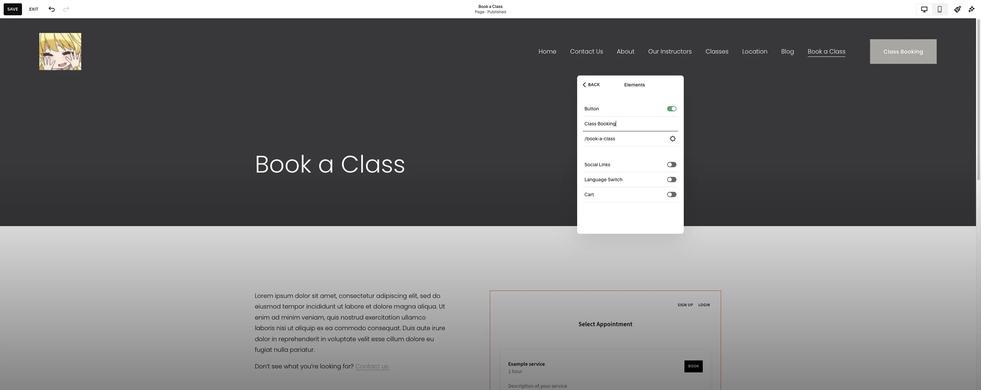 Task type: locate. For each thing, give the bounding box(es) containing it.
home button
[[0, 7, 33, 22]]

password-
[[16, 214, 36, 219]]

website
[[11, 309, 29, 315]]

page
[[475, 9, 485, 14]]

0 vertical spatial a
[[489, 4, 491, 9]]

1 horizontal spatial book
[[478, 4, 488, 9]]

system pages button
[[11, 290, 98, 304]]

class for book a class page · published
[[492, 4, 503, 9]]

not
[[37, 243, 44, 247]]

switch
[[608, 177, 623, 183]]

0 horizontal spatial class
[[40, 173, 52, 179]]

version 7.1
[[11, 327, 30, 332]]

·
[[485, 9, 486, 14]]

a inside the book a class page · published
[[489, 4, 491, 9]]

class inside the book a class page · published
[[492, 4, 503, 9]]

back button
[[581, 77, 602, 92]]

home inside button
[[13, 12, 26, 17]]

class
[[492, 4, 503, 9], [40, 173, 52, 179]]

button
[[585, 106, 599, 112]]

0 horizontal spatial a
[[36, 173, 39, 179]]

0 vertical spatial book
[[478, 4, 488, 9]]

language switch
[[585, 177, 623, 183]]

1 vertical spatial home
[[24, 70, 37, 76]]

home
[[13, 12, 26, 17], [24, 70, 37, 76]]

system pages
[[11, 294, 42, 300]]

public
[[43, 209, 55, 214]]

learn more
[[40, 225, 61, 230]]

social links
[[585, 162, 610, 168]]

pages up tools
[[28, 294, 42, 300]]

book for book a class page · published
[[478, 4, 488, 9]]

book
[[478, 4, 488, 9], [24, 173, 35, 179]]

pages
[[23, 209, 35, 214]]

0 vertical spatial class
[[492, 4, 503, 9]]

home down main navigation
[[24, 70, 37, 76]]

pages
[[11, 31, 38, 42], [28, 294, 42, 300]]

these
[[11, 209, 23, 214]]

1 horizontal spatial class
[[492, 4, 503, 9]]

can
[[74, 220, 81, 225]]

https://example.com text field
[[585, 132, 667, 146]]

the
[[15, 220, 21, 225]]

a
[[489, 4, 491, 9], [36, 173, 39, 179]]

home down save
[[13, 12, 26, 17]]

links
[[599, 162, 610, 168]]

home for home
[[13, 12, 26, 17]]

pages up main navigation
[[11, 31, 38, 42]]

Social Links checkbox
[[668, 163, 672, 167]]

elements
[[624, 82, 645, 88]]

1 vertical spatial book
[[24, 173, 35, 179]]

system
[[11, 294, 27, 300]]

are
[[36, 209, 42, 214]]

0 horizontal spatial book
[[24, 173, 35, 179]]

book inside button
[[24, 173, 35, 179]]

save button
[[4, 3, 22, 15]]

tab list
[[917, 4, 948, 14]]

cart
[[585, 192, 594, 198]]

a inside button
[[36, 173, 39, 179]]

Language Switch checkbox
[[668, 178, 672, 182]]

save
[[7, 6, 18, 11]]

empty
[[61, 243, 72, 247]]

book inside the book a class page · published
[[478, 4, 488, 9]]

class inside button
[[40, 173, 52, 179]]

version
[[11, 327, 25, 332]]

1 vertical spatial a
[[36, 173, 39, 179]]

protected,
[[36, 214, 56, 219]]

1 horizontal spatial a
[[489, 4, 491, 9]]

1 vertical spatial class
[[40, 173, 52, 179]]

engines
[[58, 220, 73, 225]]

add a new page to the "main navigation" group image
[[82, 55, 89, 62]]

exit button
[[26, 3, 42, 15]]

1 vertical spatial pages
[[28, 294, 42, 300]]

0 vertical spatial home
[[13, 12, 26, 17]]



Task type: vqa. For each thing, say whether or not it's contained in the screenshot.
topmost Pages
yes



Task type: describe. For each thing, give the bounding box(es) containing it.
book for book a class
[[24, 173, 35, 179]]

navigation.
[[22, 220, 43, 225]]

Cart checkbox
[[668, 193, 672, 197]]

0 vertical spatial pages
[[11, 31, 38, 42]]

home demo
[[24, 70, 51, 76]]

a for book a class page · published
[[489, 4, 491, 9]]

book a class page · published
[[475, 4, 506, 14]]

language
[[585, 177, 607, 183]]

exit
[[29, 6, 38, 11]]

tools
[[30, 309, 42, 315]]

class for book a class
[[40, 173, 52, 179]]

main
[[11, 55, 24, 62]]

learn more link
[[40, 225, 61, 230]]

unless
[[56, 209, 68, 214]]

linked
[[44, 243, 56, 247]]

not linked is empty
[[37, 243, 72, 247]]

social
[[585, 162, 598, 168]]

is
[[57, 243, 60, 247]]

learn
[[40, 225, 51, 230]]

in
[[11, 220, 14, 225]]

don't
[[73, 214, 82, 219]]

these pages are public unless they're disabled or password-protected, but they don't appear in the navigation. search engines can also discover them.
[[11, 209, 100, 230]]

a for book a class
[[36, 173, 39, 179]]

back
[[588, 82, 600, 87]]

website tools button
[[11, 305, 98, 319]]

settings heavy icon image
[[669, 135, 677, 143]]

Button Text text field
[[585, 117, 677, 131]]

pages inside 'button'
[[28, 294, 42, 300]]

website tools
[[11, 309, 42, 315]]

Button checkbox
[[672, 107, 676, 111]]

also
[[82, 220, 90, 225]]

main navigation
[[11, 55, 52, 62]]

they're
[[69, 209, 82, 214]]

they
[[64, 214, 72, 219]]

utilities
[[11, 281, 30, 287]]

book a class
[[24, 173, 52, 179]]

disabled
[[83, 209, 100, 214]]

navigation
[[25, 55, 52, 62]]

home for home demo
[[24, 70, 37, 76]]

search
[[44, 220, 57, 225]]

but
[[57, 214, 63, 219]]

published
[[487, 9, 506, 14]]

7.1
[[26, 327, 30, 332]]

more
[[51, 225, 61, 230]]

book a class button
[[0, 169, 109, 183]]

them.
[[28, 225, 39, 230]]

or
[[11, 214, 15, 219]]

discover
[[11, 225, 27, 230]]

appear
[[83, 214, 97, 219]]

demo
[[40, 71, 51, 76]]



